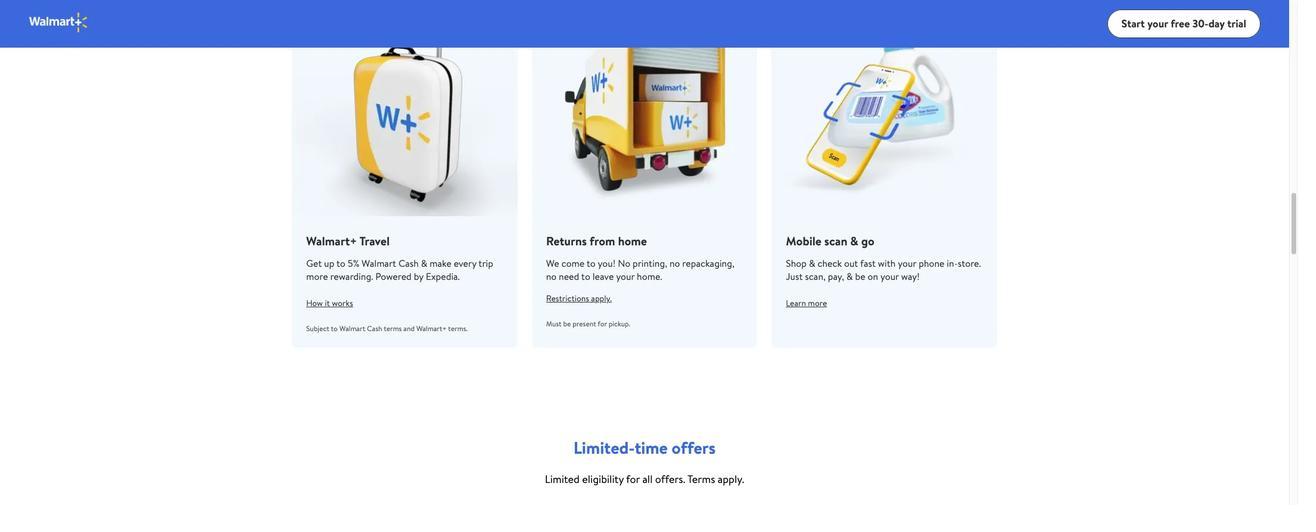 Task type: describe. For each thing, give the bounding box(es) containing it.
subject to walmart cash terms and walmart+ terms.
[[306, 323, 468, 334]]

your inside we come to you! no printing, no repackaging, no need to leave your home.
[[616, 270, 635, 283]]

all
[[642, 472, 653, 487]]

1 horizontal spatial more
[[808, 297, 827, 309]]

trial
[[1227, 16, 1246, 31]]

mobile
[[786, 233, 822, 249]]

start your free 30-day trial button
[[1107, 10, 1261, 38]]

& right shop
[[809, 257, 815, 270]]

limited eligibility for all offers. terms apply.
[[545, 472, 744, 487]]

more inside get up to 5% walmart cash & make every trip more rewarding. powered by expedia.
[[306, 270, 328, 283]]

expedia.
[[426, 270, 460, 283]]

pickup.
[[609, 319, 630, 329]]

go
[[861, 233, 874, 249]]

0 horizontal spatial no
[[546, 270, 557, 283]]

& inside get up to 5% walmart cash & make every trip more rewarding. powered by expedia.
[[421, 257, 427, 270]]

0 horizontal spatial cash
[[367, 323, 382, 334]]

walmart inside get up to 5% walmart cash & make every trip more rewarding. powered by expedia.
[[362, 257, 396, 270]]

limited-
[[574, 436, 635, 459]]

cash inside get up to 5% walmart cash & make every trip more rewarding. powered by expedia.
[[399, 257, 419, 270]]

with
[[878, 257, 896, 270]]

works
[[332, 297, 353, 309]]

every
[[454, 257, 476, 270]]

1 vertical spatial walmart+
[[416, 323, 447, 334]]

1 horizontal spatial no
[[670, 257, 680, 270]]

make
[[430, 257, 451, 270]]

learn more
[[786, 297, 827, 309]]

shop & check out fast with your phone in-store. just scan, pay, & be on your way!
[[786, 257, 981, 283]]

how it works
[[306, 297, 353, 309]]

phone
[[919, 257, 945, 270]]

in-
[[947, 257, 958, 270]]

mobile scan & go
[[786, 233, 874, 249]]

how
[[306, 297, 323, 309]]

how it works link
[[306, 297, 503, 309]]

powered
[[375, 270, 412, 283]]

learn more link
[[786, 297, 983, 309]]

get up to 5% walmart cash & make every trip more rewarding. powered by expedia.
[[306, 257, 493, 283]]

come
[[561, 257, 584, 270]]

& left go
[[850, 233, 858, 249]]

to inside get up to 5% walmart cash & make every trip more rewarding. powered by expedia.
[[336, 257, 345, 270]]

learn
[[786, 297, 806, 309]]

you!
[[598, 257, 616, 270]]

subject
[[306, 323, 329, 334]]

0 vertical spatial for
[[598, 319, 607, 329]]

0 horizontal spatial be
[[563, 319, 571, 329]]

home.
[[637, 270, 662, 283]]

terms.
[[448, 323, 468, 334]]

scan
[[824, 233, 847, 249]]

free
[[1171, 16, 1190, 31]]

0 horizontal spatial walmart+
[[306, 233, 357, 249]]

by
[[414, 270, 423, 283]]

from
[[590, 233, 615, 249]]

we come to you! no printing, no repackaging, no need to leave your home.
[[546, 257, 734, 283]]

day
[[1209, 16, 1225, 31]]



Task type: locate. For each thing, give the bounding box(es) containing it.
fast
[[860, 257, 876, 270]]

be inside shop & check out fast with your phone in-store. just scan, pay, & be on your way!
[[855, 270, 865, 283]]

up
[[324, 257, 334, 270]]

start
[[1121, 16, 1145, 31]]

walmart down "works"
[[339, 323, 365, 334]]

0 vertical spatial cash
[[399, 257, 419, 270]]

eligibility
[[582, 472, 624, 487]]

no
[[670, 257, 680, 270], [546, 270, 557, 283]]

must be present for pickup.
[[546, 319, 630, 329]]

present
[[573, 319, 596, 329]]

walmart+ image
[[29, 12, 89, 33]]

your
[[1147, 16, 1168, 31], [898, 257, 916, 270], [616, 270, 635, 283], [880, 270, 899, 283]]

home
[[618, 233, 647, 249]]

5%
[[348, 257, 359, 270]]

for
[[598, 319, 607, 329], [626, 472, 640, 487]]

apply. right terms
[[718, 472, 744, 487]]

for left all
[[626, 472, 640, 487]]

your inside button
[[1147, 16, 1168, 31]]

terms
[[384, 323, 402, 334]]

restrictions
[[546, 292, 589, 304]]

your right on
[[880, 270, 899, 283]]

it
[[325, 297, 330, 309]]

more right "learn"
[[808, 297, 827, 309]]

no right printing,
[[670, 257, 680, 270]]

need
[[559, 270, 579, 283]]

1 vertical spatial for
[[626, 472, 640, 487]]

to right up
[[336, 257, 345, 270]]

shop
[[786, 257, 807, 270]]

out
[[844, 257, 858, 270]]

1 vertical spatial more
[[808, 297, 827, 309]]

we
[[546, 257, 559, 270]]

no left need
[[546, 270, 557, 283]]

way!
[[901, 270, 920, 283]]

0 horizontal spatial more
[[306, 270, 328, 283]]

printing,
[[633, 257, 667, 270]]

time
[[635, 436, 668, 459]]

offers
[[672, 436, 716, 459]]

apply.
[[591, 292, 612, 304], [718, 472, 744, 487]]

just
[[786, 270, 803, 283]]

repackaging,
[[682, 257, 734, 270]]

rewarding.
[[330, 270, 373, 283]]

travel
[[359, 233, 390, 249]]

more up how
[[306, 270, 328, 283]]

walmart
[[362, 257, 396, 270], [339, 323, 365, 334]]

returns
[[546, 233, 587, 249]]

to
[[336, 257, 345, 270], [587, 257, 596, 270], [581, 270, 590, 283], [331, 323, 338, 334]]

1 vertical spatial be
[[563, 319, 571, 329]]

1 horizontal spatial be
[[855, 270, 865, 283]]

pay,
[[828, 270, 844, 283]]

your left 'free'
[[1147, 16, 1168, 31]]

1 horizontal spatial for
[[626, 472, 640, 487]]

store.
[[958, 257, 981, 270]]

limited-time offers
[[574, 436, 716, 459]]

scan,
[[805, 270, 826, 283]]

&
[[850, 233, 858, 249], [421, 257, 427, 270], [809, 257, 815, 270], [847, 270, 853, 283]]

restrictions apply.
[[546, 292, 612, 304]]

1 vertical spatial apply.
[[718, 472, 744, 487]]

cash left terms
[[367, 323, 382, 334]]

0 horizontal spatial apply.
[[591, 292, 612, 304]]

walmart+ travel
[[306, 233, 390, 249]]

no
[[618, 257, 630, 270]]

walmart+ up up
[[306, 233, 357, 249]]

be right must
[[563, 319, 571, 329]]

1 vertical spatial walmart
[[339, 323, 365, 334]]

for left pickup.
[[598, 319, 607, 329]]

walmart+
[[306, 233, 357, 249], [416, 323, 447, 334]]

0 vertical spatial walmart+
[[306, 233, 357, 249]]

and
[[404, 323, 415, 334]]

1 vertical spatial cash
[[367, 323, 382, 334]]

0 vertical spatial walmart
[[362, 257, 396, 270]]

to right subject
[[331, 323, 338, 334]]

more
[[306, 270, 328, 283], [808, 297, 827, 309]]

cash
[[399, 257, 419, 270], [367, 323, 382, 334]]

terms
[[687, 472, 715, 487]]

cash left make
[[399, 257, 419, 270]]

returns from home
[[546, 233, 647, 249]]

0 vertical spatial be
[[855, 270, 865, 283]]

get
[[306, 257, 322, 270]]

leave
[[593, 270, 614, 283]]

be left on
[[855, 270, 865, 283]]

0 vertical spatial more
[[306, 270, 328, 283]]

30-
[[1192, 16, 1209, 31]]

limited
[[545, 472, 580, 487]]

walmart+ right and
[[416, 323, 447, 334]]

& right 'pay,'
[[847, 270, 853, 283]]

walmart down travel
[[362, 257, 396, 270]]

be
[[855, 270, 865, 283], [563, 319, 571, 329]]

restrictions apply. link
[[546, 292, 743, 304]]

offers.
[[655, 472, 685, 487]]

your right leave
[[616, 270, 635, 283]]

start your free 30-day trial
[[1121, 16, 1246, 31]]

to left you!
[[587, 257, 596, 270]]

to right need
[[581, 270, 590, 283]]

1 horizontal spatial apply.
[[718, 472, 744, 487]]

check
[[818, 257, 842, 270]]

on
[[868, 270, 878, 283]]

apply. down leave
[[591, 292, 612, 304]]

your right with
[[898, 257, 916, 270]]

must
[[546, 319, 562, 329]]

1 horizontal spatial walmart+
[[416, 323, 447, 334]]

& left make
[[421, 257, 427, 270]]

0 vertical spatial apply.
[[591, 292, 612, 304]]

1 horizontal spatial cash
[[399, 257, 419, 270]]

trip
[[479, 257, 493, 270]]

0 horizontal spatial for
[[598, 319, 607, 329]]



Task type: vqa. For each thing, say whether or not it's contained in the screenshot.
Start your free 30-day trial
yes



